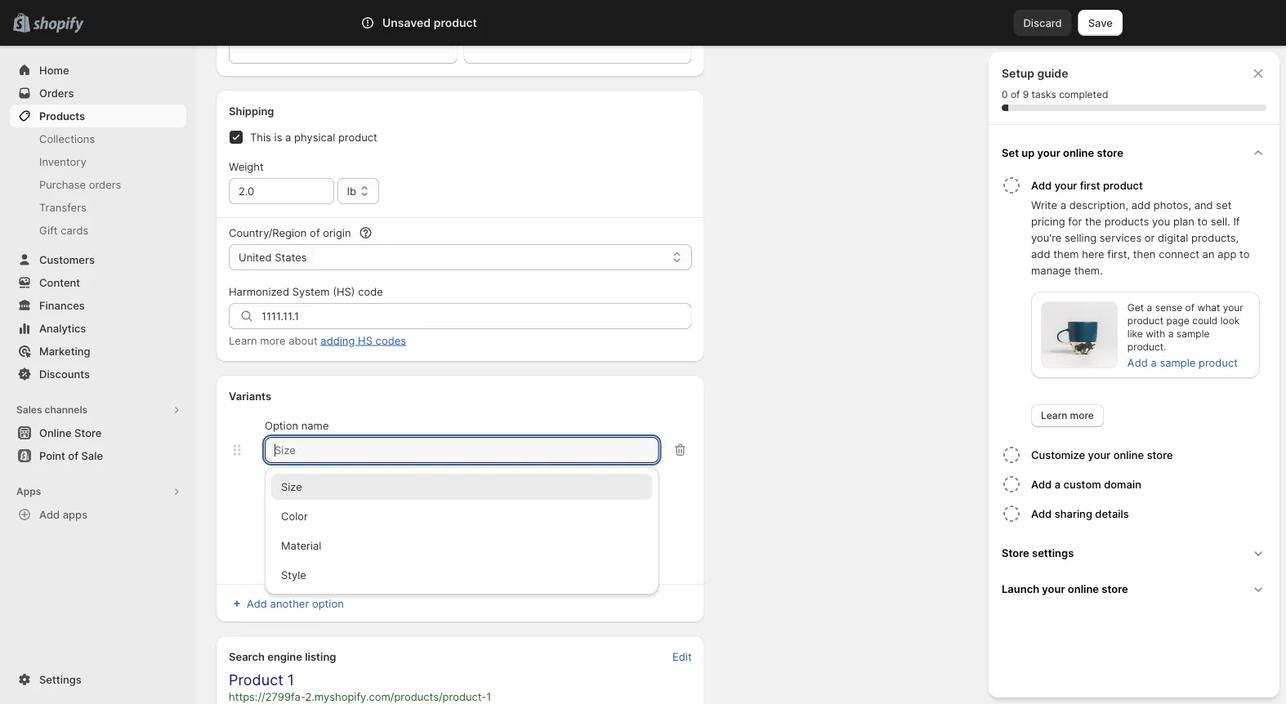 Task type: vqa. For each thing, say whether or not it's contained in the screenshot.
Search collections text field
no



Task type: describe. For each thing, give the bounding box(es) containing it.
online store
[[39, 427, 102, 439]]

your inside 'get a sense of what your product page could look like with a sample product. add a sample product'
[[1223, 302, 1244, 314]]

custom
[[1064, 478, 1101, 491]]

edit button
[[663, 646, 702, 668]]

done
[[278, 554, 302, 565]]

online for launch your online store
[[1068, 583, 1099, 595]]

inventory
[[39, 155, 86, 168]]

add apps button
[[10, 503, 186, 526]]

upc,
[[543, 20, 568, 32]]

product right unsaved
[[434, 16, 477, 30]]

app
[[1218, 248, 1237, 260]]

discounts link
[[10, 363, 186, 386]]

a down product.
[[1151, 356, 1157, 369]]

up
[[1022, 146, 1035, 159]]

with
[[1146, 328, 1166, 340]]

mark customize your online store as done image
[[1002, 445, 1021, 465]]

0 vertical spatial add
[[1132, 199, 1151, 211]]

learn more link
[[1031, 405, 1104, 427]]

sales channels button
[[10, 399, 186, 422]]

add inside 'get a sense of what your product page could look like with a sample product. add a sample product'
[[1128, 356, 1148, 369]]

listing
[[305, 650, 336, 663]]

learn more about adding hs codes
[[229, 334, 406, 347]]

digital
[[1158, 231, 1188, 244]]

add your first product
[[1031, 179, 1143, 192]]

9
[[1023, 89, 1029, 101]]

united
[[239, 251, 272, 264]]

online store button
[[0, 422, 196, 445]]

marketing link
[[10, 340, 186, 363]]

of for 9
[[1011, 89, 1020, 101]]

your for customize your online store
[[1088, 449, 1111, 461]]

purchase
[[39, 178, 86, 191]]

sales
[[16, 404, 42, 416]]

Size text field
[[265, 437, 659, 463]]

apps
[[16, 486, 41, 498]]

guide
[[1037, 67, 1068, 80]]

product inside 'button'
[[1103, 179, 1143, 192]]

(isbn,
[[508, 20, 540, 32]]

size
[[281, 480, 302, 493]]

size option
[[265, 474, 659, 500]]

could
[[1192, 315, 1218, 327]]

customize
[[1031, 449, 1085, 461]]

about
[[289, 334, 318, 347]]

done button
[[268, 548, 312, 571]]

shipping
[[229, 105, 274, 117]]

write a description, add photos, and set pricing for the products you plan to sell. if you're selling services or digital products, add them here first, then connect an app to manage them.
[[1031, 199, 1250, 277]]

values
[[305, 488, 337, 501]]

launch
[[1002, 583, 1040, 595]]

0 horizontal spatial store
[[74, 427, 102, 439]]

mark add a custom domain as done image
[[1002, 475, 1021, 494]]

0 vertical spatial to
[[1198, 215, 1208, 228]]

add left apps
[[39, 508, 60, 521]]

settings
[[39, 673, 81, 686]]

add a custom domain button
[[1031, 470, 1273, 499]]

weight
[[229, 160, 264, 173]]

a down page
[[1168, 328, 1174, 340]]

customize your online store button
[[1031, 440, 1273, 470]]

search button
[[406, 10, 880, 36]]

Barcode (ISBN, UPC, GTIN, etc.) text field
[[464, 38, 692, 64]]

content link
[[10, 271, 186, 294]]

collections link
[[10, 127, 186, 150]]

or
[[1145, 231, 1155, 244]]

orders
[[39, 87, 74, 99]]

Weight text field
[[229, 178, 334, 204]]

you
[[1152, 215, 1170, 228]]

collections
[[39, 132, 95, 145]]

option for option values
[[268, 488, 302, 501]]

a inside button
[[1055, 478, 1061, 491]]

SKU (Stock Keeping Unit) text field
[[229, 38, 457, 64]]

list box containing size
[[265, 474, 659, 588]]

add another option
[[247, 597, 344, 610]]

product down get
[[1128, 315, 1164, 327]]

pricing
[[1031, 215, 1065, 228]]

barcode (isbn, upc, gtin, etc.)
[[464, 20, 625, 32]]

(hs)
[[333, 285, 355, 298]]

learn for learn more
[[1041, 410, 1068, 422]]

lb
[[347, 185, 356, 197]]

your for add your first product
[[1055, 179, 1077, 192]]

add apps
[[39, 508, 88, 521]]

home
[[39, 64, 69, 76]]

store for customize your online store
[[1147, 449, 1173, 461]]

add a sample product button
[[1118, 351, 1248, 374]]

description,
[[1069, 199, 1129, 211]]

another
[[270, 597, 309, 610]]

details
[[1095, 507, 1129, 520]]

etc.)
[[602, 20, 625, 32]]

states
[[275, 251, 307, 264]]

products link
[[10, 105, 186, 127]]

https://2799fa-
[[229, 691, 305, 703]]

0 vertical spatial store
[[1097, 146, 1124, 159]]

option for option name
[[265, 419, 298, 432]]

product
[[229, 671, 283, 689]]

get
[[1128, 302, 1144, 314]]

add another option button
[[219, 592, 354, 615]]

learn for learn more about adding hs codes
[[229, 334, 257, 347]]

set
[[1002, 146, 1019, 159]]

unsaved
[[382, 16, 431, 30]]

barcode
[[464, 20, 505, 32]]

what
[[1197, 302, 1220, 314]]

you're
[[1031, 231, 1062, 244]]

of for sale
[[68, 449, 78, 462]]

transfers link
[[10, 196, 186, 219]]

then
[[1133, 248, 1156, 260]]

search for search engine listing
[[229, 650, 265, 663]]

mark add your first product as done image
[[1002, 176, 1021, 195]]

set up your online store button
[[995, 135, 1273, 171]]

purchase orders
[[39, 178, 121, 191]]

manage
[[1031, 264, 1071, 277]]

launch your online store button
[[995, 571, 1273, 607]]

codes
[[376, 334, 406, 347]]



Task type: locate. For each thing, give the bounding box(es) containing it.
store up launch
[[1002, 547, 1029, 559]]

your up look
[[1223, 302, 1244, 314]]

0 horizontal spatial search
[[229, 650, 265, 663]]

color
[[281, 510, 308, 523]]

services
[[1100, 231, 1142, 244]]

your right up
[[1037, 146, 1061, 159]]

united states
[[239, 251, 307, 264]]

store settings button
[[995, 535, 1273, 571]]

tasks
[[1032, 89, 1056, 101]]

completed
[[1059, 89, 1108, 101]]

product 1 https://2799fa-2.myshopify.com/products/product-1
[[229, 671, 491, 703]]

products
[[1105, 215, 1149, 228]]

online down settings
[[1068, 583, 1099, 595]]

0 vertical spatial option
[[265, 419, 298, 432]]

learn more
[[1041, 410, 1094, 422]]

to
[[1198, 215, 1208, 228], [1240, 248, 1250, 260]]

sale
[[81, 449, 103, 462]]

online up add your first product
[[1063, 146, 1094, 159]]

a right get
[[1147, 302, 1152, 314]]

0 vertical spatial store
[[74, 427, 102, 439]]

2 vertical spatial online
[[1068, 583, 1099, 595]]

search inside "button"
[[433, 16, 468, 29]]

first,
[[1108, 248, 1130, 260]]

add for details
[[1031, 507, 1052, 520]]

of left "9"
[[1011, 89, 1020, 101]]

more
[[260, 334, 286, 347], [1070, 410, 1094, 422]]

add a custom domain
[[1031, 478, 1142, 491]]

country/region of origin
[[229, 226, 351, 239]]

customers link
[[10, 248, 186, 271]]

point of sale link
[[10, 445, 186, 467]]

online store link
[[10, 422, 186, 445]]

mark add sharing details as done image
[[1002, 504, 1021, 524]]

more left about on the left of the page
[[260, 334, 286, 347]]

set
[[1216, 199, 1232, 211]]

1 horizontal spatial learn
[[1041, 410, 1068, 422]]

store
[[1097, 146, 1124, 159], [1147, 449, 1173, 461], [1102, 583, 1128, 595]]

of inside 'get a sense of what your product page could look like with a sample product. add a sample product'
[[1185, 302, 1195, 314]]

0 horizontal spatial add
[[1031, 248, 1050, 260]]

an
[[1203, 248, 1215, 260]]

option up color
[[268, 488, 302, 501]]

1 horizontal spatial more
[[1070, 410, 1094, 422]]

1 horizontal spatial add
[[1132, 199, 1151, 211]]

system
[[292, 285, 330, 298]]

search right unsaved
[[433, 16, 468, 29]]

code
[[358, 285, 383, 298]]

product
[[434, 16, 477, 30], [338, 131, 377, 143], [1103, 179, 1143, 192], [1128, 315, 1164, 327], [1199, 356, 1238, 369]]

online
[[39, 427, 72, 439]]

1 horizontal spatial 1
[[486, 691, 491, 703]]

store
[[74, 427, 102, 439], [1002, 547, 1029, 559]]

your inside add your first product 'button'
[[1055, 179, 1077, 192]]

material
[[281, 539, 322, 552]]

more inside add your first product element
[[1070, 410, 1094, 422]]

a right is at the left top
[[285, 131, 291, 143]]

store for launch your online store
[[1102, 583, 1128, 595]]

adding
[[321, 334, 355, 347]]

of
[[1011, 89, 1020, 101], [310, 226, 320, 239], [1185, 302, 1195, 314], [68, 449, 78, 462]]

Harmonized System (HS) code text field
[[261, 303, 692, 329]]

sample down product.
[[1160, 356, 1196, 369]]

setup
[[1002, 67, 1035, 80]]

settings link
[[10, 668, 186, 691]]

1 vertical spatial online
[[1114, 449, 1144, 461]]

a inside write a description, add photos, and set pricing for the products you plan to sell. if you're selling services or digital products, add them here first, then connect an app to manage them.
[[1060, 199, 1066, 211]]

sell.
[[1211, 215, 1230, 228]]

style
[[281, 569, 306, 581]]

1 vertical spatial search
[[229, 650, 265, 663]]

list box
[[265, 474, 659, 588]]

1 vertical spatial 1
[[486, 691, 491, 703]]

unsaved product
[[382, 16, 477, 30]]

add down you're
[[1031, 248, 1050, 260]]

0 horizontal spatial more
[[260, 334, 286, 347]]

search up the product at left bottom
[[229, 650, 265, 663]]

1 vertical spatial store
[[1002, 547, 1029, 559]]

1 horizontal spatial to
[[1240, 248, 1250, 260]]

0 vertical spatial search
[[433, 16, 468, 29]]

search
[[433, 16, 468, 29], [229, 650, 265, 663]]

more for learn more about adding hs codes
[[260, 334, 286, 347]]

2 vertical spatial store
[[1102, 583, 1128, 595]]

of left "origin"
[[310, 226, 320, 239]]

store up add a custom domain button
[[1147, 449, 1173, 461]]

hs
[[358, 334, 373, 347]]

add sharing details
[[1031, 507, 1129, 520]]

your for launch your online store
[[1042, 583, 1065, 595]]

your up "add a custom domain"
[[1088, 449, 1111, 461]]

store settings
[[1002, 547, 1074, 559]]

point
[[39, 449, 65, 462]]

your inside customize your online store button
[[1088, 449, 1111, 461]]

more for learn more
[[1070, 410, 1094, 422]]

domain
[[1104, 478, 1142, 491]]

to right app
[[1240, 248, 1250, 260]]

add sharing details button
[[1031, 499, 1273, 529]]

0 of 9 tasks completed
[[1002, 89, 1108, 101]]

add left another
[[247, 597, 267, 610]]

add your first product button
[[1031, 171, 1273, 197]]

more up customize your online store
[[1070, 410, 1094, 422]]

0 vertical spatial sample
[[1177, 328, 1210, 340]]

your inside launch your online store button
[[1042, 583, 1065, 595]]

1 vertical spatial option
[[268, 488, 302, 501]]

save button
[[1078, 10, 1123, 36]]

a left custom
[[1055, 478, 1061, 491]]

option left name
[[265, 419, 298, 432]]

0 vertical spatial 1
[[288, 671, 294, 689]]

0 horizontal spatial to
[[1198, 215, 1208, 228]]

purchase orders link
[[10, 173, 186, 196]]

name
[[301, 419, 329, 432]]

1 vertical spatial to
[[1240, 248, 1250, 260]]

1 vertical spatial add
[[1031, 248, 1050, 260]]

add up write
[[1031, 179, 1052, 192]]

0 horizontal spatial learn
[[229, 334, 257, 347]]

to down and
[[1198, 215, 1208, 228]]

store up the sale
[[74, 427, 102, 439]]

online for customize your online store
[[1114, 449, 1144, 461]]

add for custom
[[1031, 478, 1052, 491]]

store down store settings button at the bottom right
[[1102, 583, 1128, 595]]

search for search
[[433, 16, 468, 29]]

of inside button
[[68, 449, 78, 462]]

here
[[1082, 248, 1105, 260]]

add your first product element
[[999, 197, 1273, 427]]

0 horizontal spatial 1
[[288, 671, 294, 689]]

of for origin
[[310, 226, 320, 239]]

add for first
[[1031, 179, 1052, 192]]

settings
[[1032, 547, 1074, 559]]

transfers
[[39, 201, 86, 214]]

1 vertical spatial more
[[1070, 410, 1094, 422]]

them.
[[1074, 264, 1103, 277]]

learn inside add your first product element
[[1041, 410, 1068, 422]]

product.
[[1128, 341, 1166, 353]]

like
[[1128, 328, 1143, 340]]

2.myshopify.com/products/product-
[[305, 691, 486, 703]]

product right physical
[[338, 131, 377, 143]]

discard
[[1024, 16, 1062, 29]]

of up page
[[1185, 302, 1195, 314]]

channels
[[45, 404, 88, 416]]

learn down harmonized
[[229, 334, 257, 347]]

add right mark add sharing details as done icon on the bottom of page
[[1031, 507, 1052, 520]]

1 horizontal spatial search
[[433, 16, 468, 29]]

your inside set up your online store button
[[1037, 146, 1061, 159]]

add for option
[[247, 597, 267, 610]]

launch your online store
[[1002, 583, 1128, 595]]

0 vertical spatial online
[[1063, 146, 1094, 159]]

add right the mark add a custom domain as done image
[[1031, 478, 1052, 491]]

1 vertical spatial sample
[[1160, 356, 1196, 369]]

apps button
[[10, 480, 186, 503]]

marketing
[[39, 345, 90, 358]]

orders link
[[10, 82, 186, 105]]

of left the sale
[[68, 449, 78, 462]]

store up first
[[1097, 146, 1124, 159]]

learn up customize
[[1041, 410, 1068, 422]]

products
[[39, 110, 85, 122]]

inventory link
[[10, 150, 186, 173]]

add inside 'button'
[[1031, 179, 1052, 192]]

1 horizontal spatial store
[[1002, 547, 1029, 559]]

add up products
[[1132, 199, 1151, 211]]

if
[[1233, 215, 1240, 228]]

store inside setup guide dialog
[[1002, 547, 1029, 559]]

harmonized system (hs) code
[[229, 285, 383, 298]]

product down look
[[1199, 356, 1238, 369]]

your
[[1037, 146, 1061, 159], [1055, 179, 1077, 192], [1223, 302, 1244, 314], [1088, 449, 1111, 461], [1042, 583, 1065, 595]]

online up domain
[[1114, 449, 1144, 461]]

search engine listing
[[229, 650, 336, 663]]

sample
[[1177, 328, 1210, 340], [1160, 356, 1196, 369]]

shopify image
[[33, 17, 84, 33]]

0
[[1002, 89, 1008, 101]]

1 vertical spatial learn
[[1041, 410, 1068, 422]]

product up description, at the right of page
[[1103, 179, 1143, 192]]

setup guide dialog
[[989, 52, 1280, 698]]

add down product.
[[1128, 356, 1148, 369]]

0 vertical spatial learn
[[229, 334, 257, 347]]

origin
[[323, 226, 351, 239]]

analytics
[[39, 322, 86, 335]]

this
[[250, 131, 271, 143]]

the
[[1085, 215, 1102, 228]]

0 vertical spatial more
[[260, 334, 286, 347]]

this is a physical product
[[250, 131, 377, 143]]

discard button
[[1014, 10, 1072, 36]]

your left first
[[1055, 179, 1077, 192]]

sample down could
[[1177, 328, 1210, 340]]

home link
[[10, 59, 186, 82]]

gift cards
[[39, 224, 89, 237]]

point of sale
[[39, 449, 103, 462]]

a right write
[[1060, 199, 1066, 211]]

1 vertical spatial store
[[1147, 449, 1173, 461]]

your right launch
[[1042, 583, 1065, 595]]



